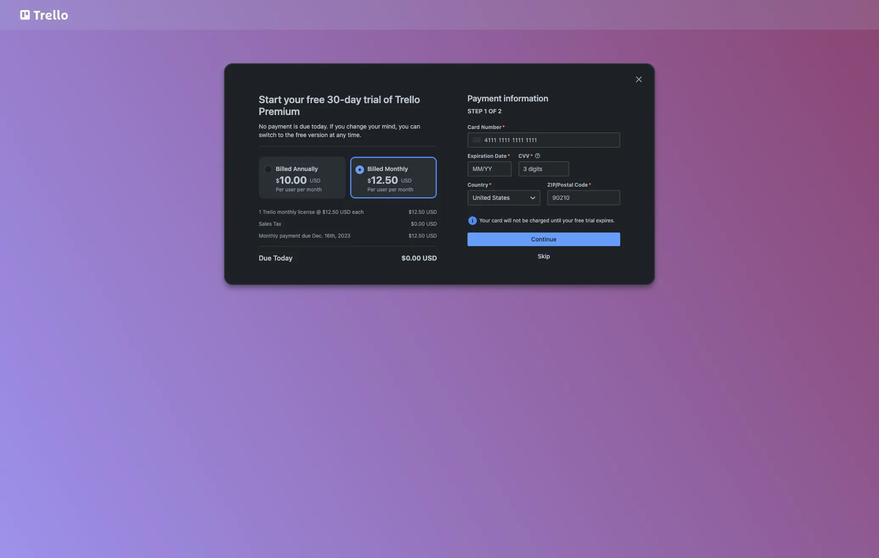 Task type: locate. For each thing, give the bounding box(es) containing it.
1 vertical spatial trial
[[586, 217, 595, 224]]

time.
[[348, 131, 361, 138]]

per for 12.50
[[389, 186, 397, 193]]

trello inside start your free 30-day trial of trello premium
[[395, 93, 420, 105]]

due right is
[[300, 123, 310, 130]]

user inside "$ 10.00 usd per user per month"
[[285, 186, 296, 193]]

0 horizontal spatial per
[[276, 186, 284, 193]]

your
[[284, 93, 304, 105], [368, 123, 380, 130], [563, 217, 573, 224]]

2
[[498, 107, 502, 115]]

free
[[307, 93, 325, 105], [296, 131, 307, 138], [575, 217, 584, 224]]

0 horizontal spatial per
[[297, 186, 305, 193]]

zip/postal code *
[[547, 182, 591, 188]]

you right if
[[335, 123, 345, 130]]

usd inside $ 12.50 usd per user per month
[[401, 177, 412, 184]]

day
[[345, 93, 362, 105]]

zip/postal
[[547, 182, 573, 188]]

$12.50 usd for monthly payment due dec. 16th, 2023
[[409, 233, 437, 239]]

number
[[481, 124, 502, 130]]

1 horizontal spatial per
[[389, 186, 397, 193]]

1 vertical spatial $12.50 usd
[[409, 233, 437, 239]]

$ 12.50 usd per user per month
[[368, 174, 414, 193]]

you
[[335, 123, 345, 130], [399, 123, 409, 130]]

user
[[285, 186, 296, 193], [377, 186, 387, 193]]

1 horizontal spatial your
[[368, 123, 380, 130]]

your right until
[[563, 217, 573, 224]]

2 vertical spatial your
[[563, 217, 573, 224]]

per down 10.00
[[297, 186, 305, 193]]

0 vertical spatial $0.00 usd
[[411, 221, 437, 227]]

your card will not be charged until your free trial expires.
[[480, 217, 615, 224]]

1
[[484, 107, 487, 115], [259, 209, 261, 215]]

states
[[492, 194, 510, 201]]

0 horizontal spatial user
[[285, 186, 296, 193]]

due left dec.
[[302, 233, 311, 239]]

payment inside "no payment is due today. if you change your mind, you can switch to the free version at any time."
[[268, 123, 292, 130]]

no payment is due today. if you change your mind, you can switch to the free version at any time.
[[259, 123, 420, 138]]

0 vertical spatial $12.50 usd
[[409, 209, 437, 215]]

*
[[503, 124, 505, 130], [508, 153, 510, 159], [531, 153, 533, 159], [489, 182, 492, 188], [589, 182, 591, 188]]

to
[[278, 131, 284, 138]]

month
[[307, 186, 322, 193], [398, 186, 414, 193]]

2 user from the left
[[377, 186, 387, 193]]

united
[[473, 194, 491, 201]]

month inside $ 12.50 usd per user per month
[[398, 186, 414, 193]]

per inside $ 12.50 usd per user per month
[[389, 186, 397, 193]]

month inside "$ 10.00 usd per user per month"
[[307, 186, 322, 193]]

monthly down sales tax
[[259, 233, 278, 239]]

country *
[[468, 182, 492, 188]]

per inside "$ 10.00 usd per user per month"
[[297, 186, 305, 193]]

free down 90210 text box
[[575, 217, 584, 224]]

1 vertical spatial 1
[[259, 209, 261, 215]]

1 vertical spatial your
[[368, 123, 380, 130]]

2 horizontal spatial your
[[563, 217, 573, 224]]

is
[[294, 123, 298, 130]]

annually
[[293, 165, 318, 172]]

$12.50 usd
[[409, 209, 437, 215], [409, 233, 437, 239]]

0 vertical spatial payment
[[268, 123, 292, 130]]

trello up can
[[395, 93, 420, 105]]

2 $12.50 usd from the top
[[409, 233, 437, 239]]

2 $ from the left
[[368, 177, 371, 184]]

of left 2
[[489, 107, 497, 115]]

per down the 12.50
[[368, 186, 376, 193]]

0 vertical spatial trello
[[395, 93, 420, 105]]

skip
[[538, 253, 550, 260]]

$0.00 usd for sales tax
[[411, 221, 437, 227]]

usd
[[310, 177, 321, 184], [401, 177, 412, 184], [340, 209, 351, 215], [426, 209, 437, 215], [426, 221, 437, 227], [426, 233, 437, 239], [423, 254, 437, 262]]

$ inside $ 12.50 usd per user per month
[[368, 177, 371, 184]]

not
[[513, 217, 521, 224]]

free down is
[[296, 131, 307, 138]]

0 vertical spatial your
[[284, 93, 304, 105]]

per down the 12.50
[[389, 186, 397, 193]]

of up mind, on the left top of the page
[[384, 93, 393, 105]]

0 horizontal spatial trial
[[364, 93, 381, 105]]

will
[[504, 217, 512, 224]]

user for 12.50
[[377, 186, 387, 193]]

$ for 10.00
[[276, 177, 280, 184]]

month down billed monthly
[[398, 186, 414, 193]]

per inside "$ 10.00 usd per user per month"
[[276, 186, 284, 193]]

your left mind, on the left top of the page
[[368, 123, 380, 130]]

1 vertical spatial monthly
[[259, 233, 278, 239]]

$12.50
[[322, 209, 339, 215], [409, 209, 425, 215], [409, 233, 425, 239]]

country
[[468, 182, 488, 188]]

0 vertical spatial due
[[300, 123, 310, 130]]

0 horizontal spatial month
[[307, 186, 322, 193]]

1 horizontal spatial per
[[368, 186, 376, 193]]

skip button
[[468, 250, 620, 263]]

monthly
[[385, 165, 408, 172], [259, 233, 278, 239]]

continue
[[531, 236, 557, 243]]

monthly
[[277, 209, 297, 215]]

2 per from the left
[[368, 186, 376, 193]]

1 billed from the left
[[276, 165, 292, 172]]

$ down billed annually
[[276, 177, 280, 184]]

each
[[352, 209, 364, 215]]

0 vertical spatial trial
[[364, 93, 381, 105]]

1 $ from the left
[[276, 177, 280, 184]]

user down the 12.50
[[377, 186, 387, 193]]

trial inside start your free 30-day trial of trello premium
[[364, 93, 381, 105]]

payment up to
[[268, 123, 292, 130]]

0 vertical spatial free
[[307, 93, 325, 105]]

per
[[276, 186, 284, 193], [368, 186, 376, 193]]

license
[[298, 209, 315, 215]]

* right date at top right
[[508, 153, 510, 159]]

2 month from the left
[[398, 186, 414, 193]]

1 horizontal spatial you
[[399, 123, 409, 130]]

1 month from the left
[[307, 186, 322, 193]]

1 horizontal spatial monthly
[[385, 165, 408, 172]]

month for 12.50
[[398, 186, 414, 193]]

$12.50 for $12.50
[[409, 209, 425, 215]]

payment
[[268, 123, 292, 130], [280, 233, 300, 239]]

user inside $ 12.50 usd per user per month
[[377, 186, 387, 193]]

billed
[[276, 165, 292, 172], [368, 165, 383, 172]]

close image
[[634, 74, 644, 84]]

1 vertical spatial free
[[296, 131, 307, 138]]

if
[[330, 123, 333, 130]]

0 horizontal spatial of
[[384, 93, 393, 105]]

trial right day
[[364, 93, 381, 105]]

per
[[297, 186, 305, 193], [389, 186, 397, 193]]

1 horizontal spatial month
[[398, 186, 414, 193]]

due
[[300, 123, 310, 130], [302, 233, 311, 239]]

1 horizontal spatial billed
[[368, 165, 383, 172]]

of inside the payment information step 1 of 2
[[489, 107, 497, 115]]

0 vertical spatial 1
[[484, 107, 487, 115]]

per inside $ 12.50 usd per user per month
[[368, 186, 376, 193]]

1 $12.50 usd from the top
[[409, 209, 437, 215]]

0 vertical spatial of
[[384, 93, 393, 105]]

* right 'country'
[[489, 182, 492, 188]]

trial
[[364, 93, 381, 105], [586, 217, 595, 224]]

payment down tax
[[280, 233, 300, 239]]

1 vertical spatial payment
[[280, 233, 300, 239]]

user down 10.00
[[285, 186, 296, 193]]

premium
[[259, 105, 300, 117]]

trello
[[395, 93, 420, 105], [263, 209, 276, 215]]

your right start
[[284, 93, 304, 105]]

1 horizontal spatial user
[[377, 186, 387, 193]]

2 per from the left
[[389, 186, 397, 193]]

card number *
[[468, 124, 505, 130]]

1 up sales
[[259, 209, 261, 215]]

you left can
[[399, 123, 409, 130]]

of
[[384, 93, 393, 105], [489, 107, 497, 115]]

1 right step
[[484, 107, 487, 115]]

1 horizontal spatial trial
[[586, 217, 595, 224]]

be
[[522, 217, 528, 224]]

month down annually
[[307, 186, 322, 193]]

expiration date *
[[468, 153, 510, 159]]

0 horizontal spatial billed
[[276, 165, 292, 172]]

2 you from the left
[[399, 123, 409, 130]]

$0.00
[[411, 221, 425, 227], [402, 254, 421, 262]]

0 vertical spatial monthly
[[385, 165, 408, 172]]

trello up sales tax
[[263, 209, 276, 215]]

1 per from the left
[[297, 186, 305, 193]]

1 horizontal spatial trello
[[395, 93, 420, 105]]

1 per from the left
[[276, 186, 284, 193]]

tax
[[273, 221, 281, 227]]

open cvv tooltip image
[[535, 153, 541, 159]]

$12.50 for 2023
[[409, 233, 425, 239]]

0 horizontal spatial trello
[[263, 209, 276, 215]]

$
[[276, 177, 280, 184], [368, 177, 371, 184]]

monthly up $ 12.50 usd per user per month
[[385, 165, 408, 172]]

0 horizontal spatial $
[[276, 177, 280, 184]]

$ 10.00 usd per user per month
[[276, 174, 322, 193]]

1 horizontal spatial 1
[[484, 107, 487, 115]]

billed up the 12.50
[[368, 165, 383, 172]]

per down 10.00
[[276, 186, 284, 193]]

0 horizontal spatial you
[[335, 123, 345, 130]]

0 horizontal spatial your
[[284, 93, 304, 105]]

at
[[330, 131, 335, 138]]

1 vertical spatial $0.00 usd
[[402, 254, 437, 262]]

free left 30-
[[307, 93, 325, 105]]

1 horizontal spatial of
[[489, 107, 497, 115]]

* right code
[[589, 182, 591, 188]]

due
[[259, 254, 272, 262]]

the
[[285, 131, 294, 138]]

united states
[[473, 194, 510, 201]]

1 horizontal spatial $
[[368, 177, 371, 184]]

today
[[273, 254, 293, 262]]

0 vertical spatial $0.00
[[411, 221, 425, 227]]

$ down billed monthly
[[368, 177, 371, 184]]

1 vertical spatial $0.00
[[402, 254, 421, 262]]

trello image
[[19, 5, 70, 25]]

$ inside "$ 10.00 usd per user per month"
[[276, 177, 280, 184]]

$0.00 usd
[[411, 221, 437, 227], [402, 254, 437, 262]]

no
[[259, 123, 267, 130]]

1 vertical spatial of
[[489, 107, 497, 115]]

cvv
[[519, 153, 530, 159]]

cvv *
[[519, 153, 533, 159]]

2 billed from the left
[[368, 165, 383, 172]]

$ for 12.50
[[368, 177, 371, 184]]

* right the number
[[503, 124, 505, 130]]

trial left expires.
[[586, 217, 595, 224]]

any
[[337, 131, 346, 138]]

* left the open cvv tooltip icon
[[531, 153, 533, 159]]

1 user from the left
[[285, 186, 296, 193]]

1 vertical spatial trello
[[263, 209, 276, 215]]

can
[[410, 123, 420, 130]]

$0.00 for today
[[402, 254, 421, 262]]

billed up 10.00
[[276, 165, 292, 172]]



Task type: describe. For each thing, give the bounding box(es) containing it.
continue button
[[468, 233, 620, 246]]

expires.
[[596, 217, 615, 224]]

per for 10.00
[[297, 186, 305, 193]]

billed for 10.00
[[276, 165, 292, 172]]

free inside start your free 30-day trial of trello premium
[[307, 93, 325, 105]]

1 trello monthly license @ $12.50 usd each
[[259, 209, 364, 215]]

date
[[495, 153, 507, 159]]

due today
[[259, 254, 293, 262]]

billed monthly
[[368, 165, 408, 172]]

version
[[308, 131, 328, 138]]

usd inside "$ 10.00 usd per user per month"
[[310, 177, 321, 184]]

1 you from the left
[[335, 123, 345, 130]]

of inside start your free 30-day trial of trello premium
[[384, 93, 393, 105]]

billed for 12.50
[[368, 165, 383, 172]]

payment information step 1 of 2
[[468, 93, 549, 115]]

today.
[[312, 123, 328, 130]]

sales
[[259, 221, 272, 227]]

step
[[468, 107, 483, 115]]

billed annually
[[276, 165, 318, 172]]

start
[[259, 93, 282, 105]]

12.50
[[371, 174, 398, 186]]

card
[[468, 124, 480, 130]]

* for zip/postal code *
[[589, 182, 591, 188]]

2023
[[338, 233, 351, 239]]

30-
[[327, 93, 345, 105]]

month for 10.00
[[307, 186, 322, 193]]

$0.00 for tax
[[411, 221, 425, 227]]

per for 10.00
[[276, 186, 284, 193]]

1 vertical spatial due
[[302, 233, 311, 239]]

change
[[347, 123, 367, 130]]

$12.50 usd for 1 trello monthly license @ $12.50 usd each
[[409, 209, 437, 215]]

your inside "no payment is due today. if you change your mind, you can switch to the free version at any time."
[[368, 123, 380, 130]]

switch
[[259, 131, 277, 138]]

@
[[316, 209, 321, 215]]

your
[[480, 217, 490, 224]]

code
[[575, 182, 588, 188]]

start your free 30-day trial of trello premium
[[259, 93, 420, 117]]

expiration
[[468, 153, 494, 159]]

$0.00 usd for due today
[[402, 254, 437, 262]]

* for card number *
[[503, 124, 505, 130]]

0 horizontal spatial monthly
[[259, 233, 278, 239]]

payment
[[468, 93, 502, 103]]

charged
[[530, 217, 550, 224]]

payment for no
[[268, 123, 292, 130]]

your inside start your free 30-day trial of trello premium
[[284, 93, 304, 105]]

card
[[492, 217, 503, 224]]

0 horizontal spatial 1
[[259, 209, 261, 215]]

until
[[551, 217, 561, 224]]

sales tax
[[259, 221, 281, 227]]

due inside "no payment is due today. if you change your mind, you can switch to the free version at any time."
[[300, 123, 310, 130]]

payment for monthly
[[280, 233, 300, 239]]

* for expiration date *
[[508, 153, 510, 159]]

mind,
[[382, 123, 397, 130]]

dec.
[[312, 233, 323, 239]]

information
[[504, 93, 549, 103]]

free inside "no payment is due today. if you change your mind, you can switch to the free version at any time."
[[296, 131, 307, 138]]

monthly payment due dec. 16th, 2023
[[259, 233, 351, 239]]

per for 12.50
[[368, 186, 376, 193]]

1 inside the payment information step 1 of 2
[[484, 107, 487, 115]]

16th,
[[325, 233, 337, 239]]

90210 text field
[[547, 190, 620, 205]]

10.00
[[280, 174, 307, 186]]

user for 10.00
[[285, 186, 296, 193]]

2 vertical spatial free
[[575, 217, 584, 224]]



Task type: vqa. For each thing, say whether or not it's contained in the screenshot.
Team
no



